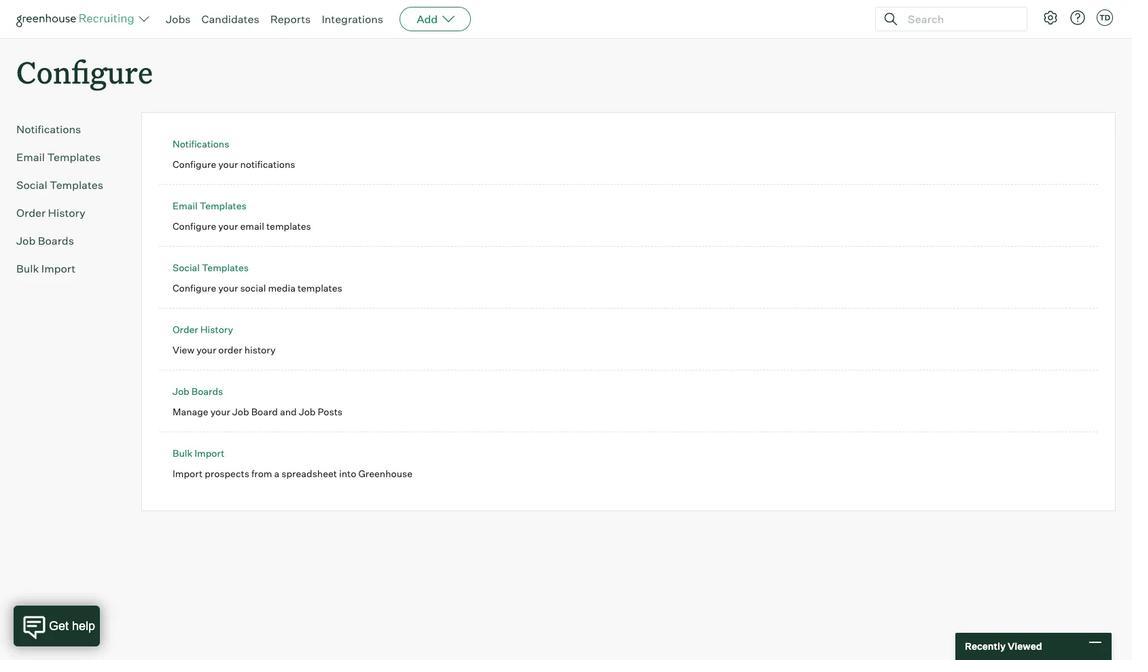 Task type: vqa. For each thing, say whether or not it's contained in the screenshot.


Task type: describe. For each thing, give the bounding box(es) containing it.
from
[[252, 468, 272, 479]]

integrations
[[322, 12, 384, 26]]

0 vertical spatial notifications
[[16, 123, 81, 136]]

configure your notifications
[[173, 158, 296, 170]]

manage
[[173, 406, 209, 417]]

0 horizontal spatial order history link
[[16, 205, 120, 221]]

configure for notifications
[[173, 158, 216, 170]]

job boards inside "job boards" link
[[16, 234, 74, 248]]

greenhouse
[[359, 468, 413, 479]]

candidates
[[202, 12, 260, 26]]

spreadsheet
[[282, 468, 337, 479]]

reports link
[[270, 12, 311, 26]]

0 vertical spatial templates
[[267, 220, 311, 232]]

configure for social templates
[[173, 282, 216, 294]]

manage your job board and job posts
[[173, 406, 343, 417]]

0 vertical spatial notifications link
[[16, 121, 120, 138]]

and
[[280, 406, 297, 417]]

board
[[251, 406, 278, 417]]

1 horizontal spatial order
[[173, 324, 198, 335]]

add
[[417, 12, 438, 26]]

a
[[274, 468, 280, 479]]

integrations link
[[322, 12, 384, 26]]

0 vertical spatial email
[[16, 150, 45, 164]]

0 vertical spatial bulk import link
[[16, 261, 120, 277]]

1 vertical spatial job boards link
[[173, 386, 223, 397]]

2 vertical spatial import
[[173, 468, 203, 479]]

view
[[173, 344, 195, 355]]

1 horizontal spatial boards
[[192, 386, 223, 397]]

your for notifications
[[218, 158, 238, 170]]

reports
[[270, 12, 311, 26]]

0 vertical spatial history
[[48, 206, 86, 220]]

0 horizontal spatial email templates
[[16, 150, 101, 164]]

your for email
[[218, 220, 238, 232]]

import prospects from a spreadsheet into greenhouse
[[173, 468, 413, 479]]

configure your email templates
[[173, 220, 311, 232]]

1 horizontal spatial job boards
[[173, 386, 223, 397]]

viewed
[[1008, 641, 1043, 652]]

1 vertical spatial order history
[[173, 324, 233, 335]]

your for job
[[211, 406, 230, 417]]

0 vertical spatial email templates link
[[16, 149, 120, 165]]

jobs link
[[166, 12, 191, 26]]

templates inside "link"
[[50, 178, 103, 192]]

1 horizontal spatial social
[[173, 262, 200, 274]]



Task type: locate. For each thing, give the bounding box(es) containing it.
0 vertical spatial order
[[16, 206, 46, 220]]

1 vertical spatial email
[[173, 200, 198, 212]]

0 vertical spatial bulk import
[[16, 262, 76, 276]]

1 horizontal spatial order history link
[[173, 324, 233, 335]]

social inside "link"
[[16, 178, 47, 192]]

templates
[[267, 220, 311, 232], [298, 282, 343, 294]]

history
[[245, 344, 276, 355]]

bulk
[[16, 262, 39, 276], [173, 448, 193, 459]]

templates right media at left top
[[298, 282, 343, 294]]

0 horizontal spatial bulk import
[[16, 262, 76, 276]]

1 horizontal spatial social templates
[[173, 262, 249, 274]]

1 horizontal spatial notifications
[[173, 138, 229, 150]]

recently viewed
[[966, 641, 1043, 652]]

recently
[[966, 641, 1007, 652]]

posts
[[318, 406, 343, 417]]

your left email
[[218, 220, 238, 232]]

1 horizontal spatial email templates link
[[173, 200, 247, 212]]

your left the notifications
[[218, 158, 238, 170]]

1 horizontal spatial bulk import link
[[173, 448, 225, 459]]

order
[[16, 206, 46, 220], [173, 324, 198, 335]]

0 vertical spatial boards
[[38, 234, 74, 248]]

email templates link
[[16, 149, 120, 165], [173, 200, 247, 212]]

1 vertical spatial templates
[[298, 282, 343, 294]]

boards
[[38, 234, 74, 248], [192, 386, 223, 397]]

0 horizontal spatial email
[[16, 150, 45, 164]]

configure for email templates
[[173, 220, 216, 232]]

configure image
[[1043, 10, 1060, 26]]

1 vertical spatial email templates
[[173, 200, 247, 212]]

0 horizontal spatial notifications link
[[16, 121, 120, 138]]

0 horizontal spatial history
[[48, 206, 86, 220]]

0 vertical spatial bulk
[[16, 262, 39, 276]]

0 vertical spatial social
[[16, 178, 47, 192]]

0 vertical spatial import
[[41, 262, 76, 276]]

job
[[16, 234, 36, 248], [173, 386, 190, 397], [232, 406, 249, 417], [299, 406, 316, 417]]

1 vertical spatial order
[[173, 324, 198, 335]]

td
[[1100, 13, 1111, 22]]

0 horizontal spatial social templates link
[[16, 177, 120, 193]]

1 horizontal spatial job boards link
[[173, 386, 223, 397]]

order history link
[[16, 205, 120, 221], [173, 324, 233, 335]]

social templates link
[[16, 177, 120, 193], [173, 262, 249, 274]]

0 vertical spatial social templates link
[[16, 177, 120, 193]]

social templates
[[16, 178, 103, 192], [173, 262, 249, 274]]

Search text field
[[905, 9, 1015, 29]]

order
[[219, 344, 243, 355]]

1 vertical spatial notifications link
[[173, 138, 229, 150]]

0 horizontal spatial social
[[16, 178, 47, 192]]

1 vertical spatial bulk import
[[173, 448, 225, 459]]

templates
[[47, 150, 101, 164], [50, 178, 103, 192], [200, 200, 247, 212], [202, 262, 249, 274]]

candidates link
[[202, 12, 260, 26]]

your
[[218, 158, 238, 170], [218, 220, 238, 232], [218, 282, 238, 294], [197, 344, 216, 355], [211, 406, 230, 417]]

email
[[240, 220, 264, 232]]

your left social
[[218, 282, 238, 294]]

import
[[41, 262, 76, 276], [195, 448, 225, 459], [173, 468, 203, 479]]

0 vertical spatial email templates
[[16, 150, 101, 164]]

1 vertical spatial order history link
[[173, 324, 233, 335]]

notifications
[[240, 158, 296, 170]]

1 horizontal spatial order history
[[173, 324, 233, 335]]

history
[[48, 206, 86, 220], [200, 324, 233, 335]]

1 horizontal spatial email templates
[[173, 200, 247, 212]]

bulk import link
[[16, 261, 120, 277], [173, 448, 225, 459]]

1 vertical spatial boards
[[192, 386, 223, 397]]

1 vertical spatial social
[[173, 262, 200, 274]]

into
[[339, 468, 357, 479]]

0 vertical spatial job boards
[[16, 234, 74, 248]]

social
[[240, 282, 266, 294]]

td button
[[1098, 10, 1114, 26]]

notifications link
[[16, 121, 120, 138], [173, 138, 229, 150]]

greenhouse recruiting image
[[16, 11, 139, 27]]

1 horizontal spatial bulk
[[173, 448, 193, 459]]

your right manage
[[211, 406, 230, 417]]

0 horizontal spatial social templates
[[16, 178, 103, 192]]

0 horizontal spatial notifications
[[16, 123, 81, 136]]

1 horizontal spatial bulk import
[[173, 448, 225, 459]]

templates right email
[[267, 220, 311, 232]]

0 vertical spatial order history
[[16, 206, 86, 220]]

email templates
[[16, 150, 101, 164], [173, 200, 247, 212]]

0 horizontal spatial order
[[16, 206, 46, 220]]

your right view
[[197, 344, 216, 355]]

0 horizontal spatial order history
[[16, 206, 86, 220]]

0 horizontal spatial job boards
[[16, 234, 74, 248]]

1 vertical spatial email templates link
[[173, 200, 247, 212]]

1 vertical spatial social templates link
[[173, 262, 249, 274]]

1 horizontal spatial notifications link
[[173, 138, 229, 150]]

0 vertical spatial social templates
[[16, 178, 103, 192]]

0 horizontal spatial bulk import link
[[16, 261, 120, 277]]

1 horizontal spatial email
[[173, 200, 198, 212]]

1 vertical spatial bulk
[[173, 448, 193, 459]]

1 vertical spatial bulk import link
[[173, 448, 225, 459]]

your for order
[[197, 344, 216, 355]]

your for social
[[218, 282, 238, 294]]

1 vertical spatial import
[[195, 448, 225, 459]]

1 vertical spatial history
[[200, 324, 233, 335]]

media
[[268, 282, 296, 294]]

0 horizontal spatial email templates link
[[16, 149, 120, 165]]

0 horizontal spatial boards
[[38, 234, 74, 248]]

job boards
[[16, 234, 74, 248], [173, 386, 223, 397]]

1 vertical spatial social templates
[[173, 262, 249, 274]]

jobs
[[166, 12, 191, 26]]

0 horizontal spatial bulk
[[16, 262, 39, 276]]

configure your social media templates
[[173, 282, 343, 294]]

1 vertical spatial notifications
[[173, 138, 229, 150]]

social templates inside social templates "link"
[[16, 178, 103, 192]]

1 vertical spatial job boards
[[173, 386, 223, 397]]

0 vertical spatial job boards link
[[16, 233, 120, 249]]

email
[[16, 150, 45, 164], [173, 200, 198, 212]]

order history
[[16, 206, 86, 220], [173, 324, 233, 335]]

0 horizontal spatial job boards link
[[16, 233, 120, 249]]

add button
[[400, 7, 471, 31]]

0 vertical spatial order history link
[[16, 205, 120, 221]]

notifications
[[16, 123, 81, 136], [173, 138, 229, 150]]

prospects
[[205, 468, 249, 479]]

bulk import
[[16, 262, 76, 276], [173, 448, 225, 459]]

td button
[[1095, 7, 1117, 29]]

1 horizontal spatial history
[[200, 324, 233, 335]]

job boards link
[[16, 233, 120, 249], [173, 386, 223, 397]]

configure
[[16, 52, 153, 92], [173, 158, 216, 170], [173, 220, 216, 232], [173, 282, 216, 294]]

social
[[16, 178, 47, 192], [173, 262, 200, 274]]

1 horizontal spatial social templates link
[[173, 262, 249, 274]]

view your order history
[[173, 344, 276, 355]]



